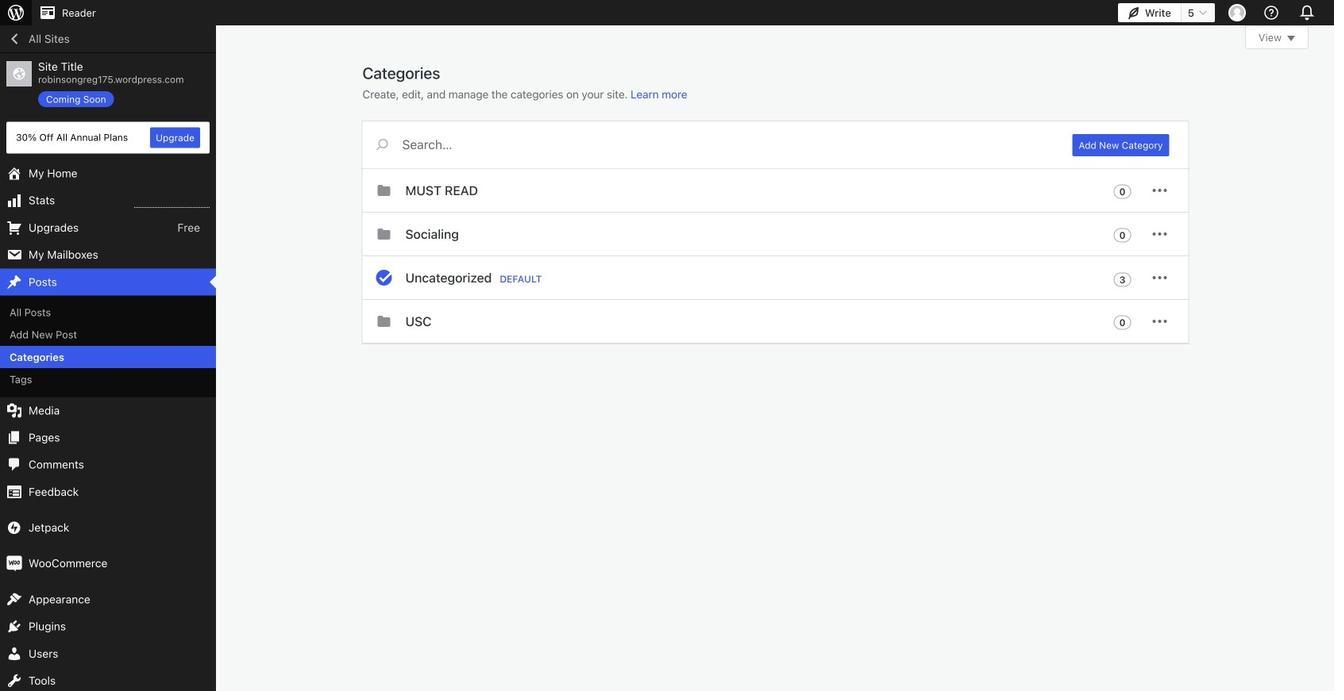 Task type: locate. For each thing, give the bounding box(es) containing it.
None search field
[[363, 122, 1054, 168]]

usc image
[[375, 312, 394, 331]]

3 toggle menu image from the top
[[1151, 312, 1170, 331]]

1 vertical spatial toggle menu image
[[1151, 268, 1170, 288]]

must read image
[[375, 181, 394, 200]]

toggle menu image
[[1151, 225, 1170, 244]]

2 vertical spatial toggle menu image
[[1151, 312, 1170, 331]]

toggle menu image for uncategorized icon
[[1151, 268, 1170, 288]]

socialing image
[[375, 225, 394, 244]]

my profile image
[[1229, 4, 1246, 21]]

highest hourly views 0 image
[[134, 198, 210, 208]]

1 vertical spatial img image
[[6, 556, 22, 572]]

closed image
[[1288, 36, 1296, 41]]

toggle menu image
[[1151, 181, 1170, 200], [1151, 268, 1170, 288], [1151, 312, 1170, 331]]

2 toggle menu image from the top
[[1151, 268, 1170, 288]]

help image
[[1262, 3, 1281, 22]]

1 toggle menu image from the top
[[1151, 181, 1170, 200]]

toggle menu image for must read image
[[1151, 181, 1170, 200]]

row
[[363, 169, 1189, 344]]

0 vertical spatial toggle menu image
[[1151, 181, 1170, 200]]

main content
[[363, 25, 1309, 344]]

toggle menu image for "usc" icon
[[1151, 312, 1170, 331]]

manage your sites image
[[6, 3, 25, 22]]

uncategorized image
[[375, 268, 394, 288]]

img image
[[6, 520, 22, 536], [6, 556, 22, 572]]

0 vertical spatial img image
[[6, 520, 22, 536]]



Task type: describe. For each thing, give the bounding box(es) containing it.
2 img image from the top
[[6, 556, 22, 572]]

manage your notifications image
[[1296, 2, 1319, 24]]

Search search field
[[402, 122, 1054, 168]]

open search image
[[363, 135, 402, 154]]

1 img image from the top
[[6, 520, 22, 536]]



Task type: vqa. For each thing, say whether or not it's contained in the screenshot.
second Toggle menu image from the top
yes



